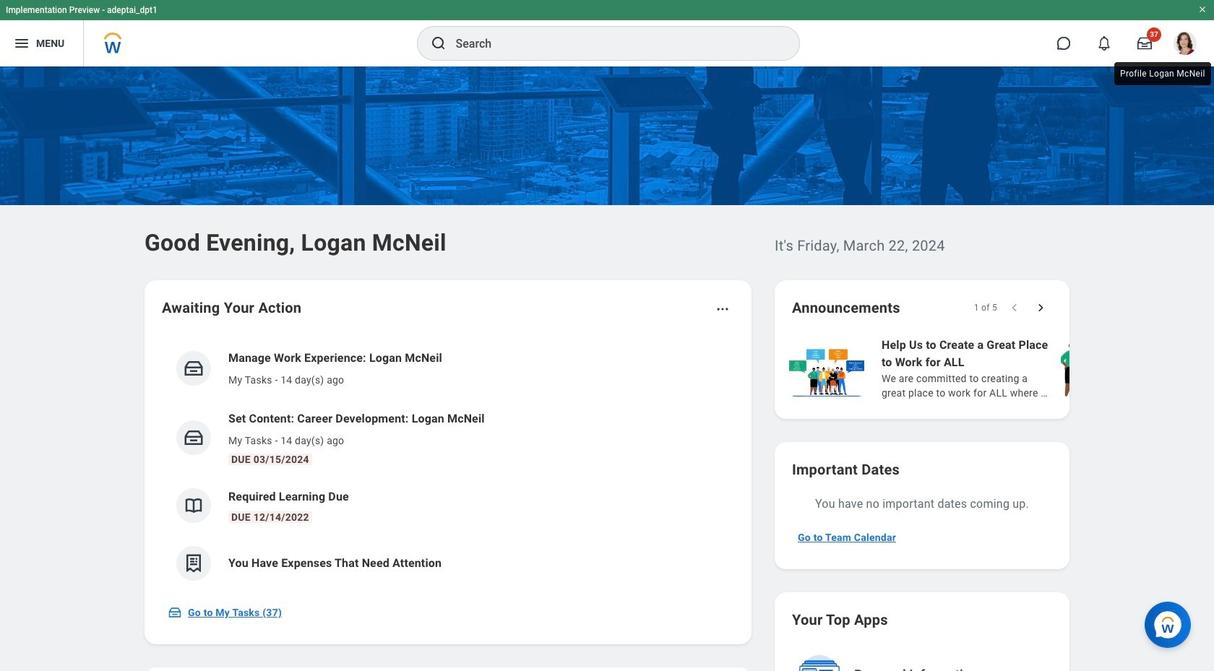 Task type: describe. For each thing, give the bounding box(es) containing it.
related actions image
[[716, 302, 730, 317]]

0 horizontal spatial inbox image
[[168, 606, 182, 620]]

inbox image
[[183, 358, 205, 380]]

book open image
[[183, 495, 205, 517]]

chevron right small image
[[1034, 301, 1048, 315]]

1 horizontal spatial list
[[787, 335, 1214, 402]]

justify image
[[13, 35, 30, 52]]



Task type: vqa. For each thing, say whether or not it's contained in the screenshot.
tooltip
yes



Task type: locate. For each thing, give the bounding box(es) containing it.
Search Workday  search field
[[456, 27, 770, 59]]

profile logan mcneil image
[[1174, 32, 1197, 58]]

inbox large image
[[1138, 36, 1152, 51]]

main content
[[0, 67, 1214, 672]]

list
[[787, 335, 1214, 402], [162, 338, 734, 593]]

close environment banner image
[[1199, 5, 1207, 14]]

banner
[[0, 0, 1214, 67]]

dashboard expenses image
[[183, 553, 205, 575]]

0 horizontal spatial list
[[162, 338, 734, 593]]

chevron left small image
[[1008, 301, 1022, 315]]

0 vertical spatial inbox image
[[183, 427, 205, 449]]

notifications large image
[[1097, 36, 1112, 51]]

status
[[974, 302, 998, 314]]

inbox image
[[183, 427, 205, 449], [168, 606, 182, 620]]

tooltip
[[1112, 59, 1214, 88]]

1 vertical spatial inbox image
[[168, 606, 182, 620]]

search image
[[430, 35, 447, 52]]

1 horizontal spatial inbox image
[[183, 427, 205, 449]]



